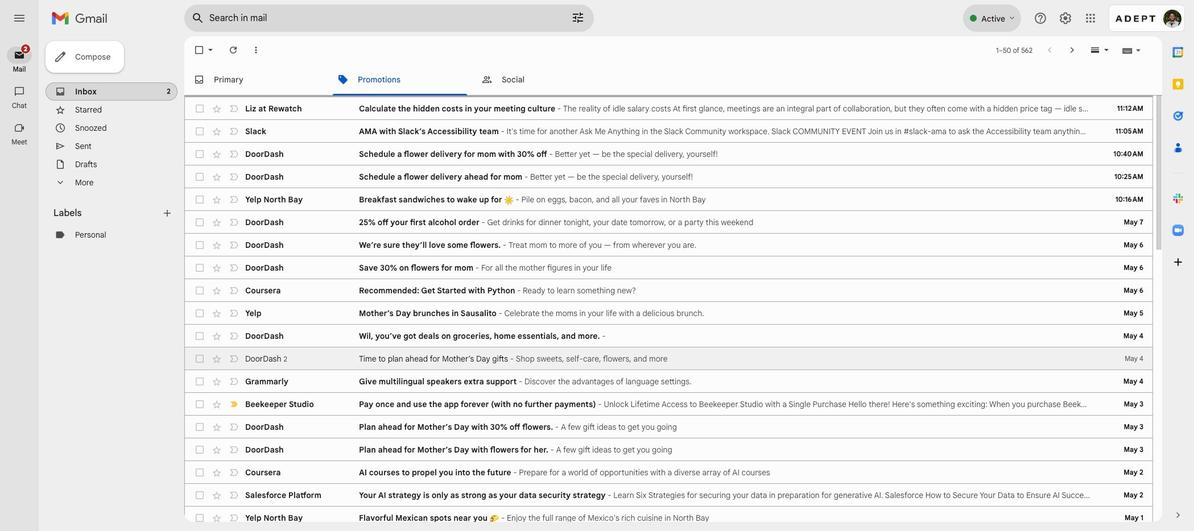 Task type: describe. For each thing, give the bounding box(es) containing it.
4 row from the top
[[185, 166, 1153, 188]]

19 row from the top
[[185, 507, 1153, 530]]

15 row from the top
[[185, 416, 1153, 439]]

6 row from the top
[[185, 211, 1153, 234]]

13 row from the top
[[185, 370, 1153, 393]]

promotions tab
[[328, 64, 472, 96]]

primary tab
[[184, 64, 327, 96]]

search in mail image
[[188, 8, 208, 28]]

advanced search options image
[[567, 6, 589, 29]]

14 row from the top
[[185, 393, 1153, 416]]

12 row from the top
[[185, 348, 1153, 370]]

refresh image
[[228, 44, 239, 56]]

🌮 image
[[490, 514, 499, 524]]

toggle split pane mode image
[[1090, 44, 1101, 56]]

support image
[[1034, 11, 1047, 25]]

2 row from the top
[[185, 120, 1153, 143]]

more email options image
[[250, 44, 262, 56]]

Search in mail text field
[[209, 13, 539, 24]]

9 row from the top
[[185, 279, 1153, 302]]

older image
[[1067, 44, 1078, 56]]

8 row from the top
[[185, 257, 1153, 279]]

16 row from the top
[[185, 439, 1153, 461]]

select input tool image
[[1135, 46, 1142, 54]]



Task type: locate. For each thing, give the bounding box(es) containing it.
17 row from the top
[[185, 461, 1153, 484]]

settings image
[[1059, 11, 1072, 25]]

main content
[[184, 36, 1162, 531]]

Search in mail search field
[[184, 5, 594, 32]]

tab list
[[1162, 36, 1194, 490], [184, 64, 1162, 96]]

10 row from the top
[[185, 302, 1153, 325]]

gmail image
[[51, 7, 113, 30]]

None checkbox
[[194, 148, 205, 160], [194, 194, 205, 205], [194, 262, 205, 274], [194, 331, 205, 342], [194, 353, 205, 365], [194, 376, 205, 387], [194, 422, 205, 433], [194, 467, 205, 478], [194, 490, 205, 501], [194, 513, 205, 524], [194, 148, 205, 160], [194, 194, 205, 205], [194, 262, 205, 274], [194, 331, 205, 342], [194, 353, 205, 365], [194, 376, 205, 387], [194, 422, 205, 433], [194, 467, 205, 478], [194, 490, 205, 501], [194, 513, 205, 524]]

18 row from the top
[[185, 484, 1153, 507]]

social tab
[[472, 64, 616, 96]]

navigation
[[0, 36, 40, 531]]

heading
[[0, 65, 39, 74], [0, 101, 39, 110], [0, 138, 39, 147], [53, 208, 162, 219]]

grid
[[184, 96, 1153, 97]]

main menu image
[[13, 11, 26, 25]]

3 row from the top
[[185, 143, 1153, 166]]

row
[[185, 97, 1153, 120], [185, 120, 1153, 143], [185, 143, 1153, 166], [185, 166, 1153, 188], [185, 188, 1153, 211], [185, 211, 1153, 234], [185, 234, 1153, 257], [185, 257, 1153, 279], [185, 279, 1153, 302], [185, 302, 1153, 325], [185, 325, 1153, 348], [185, 348, 1153, 370], [185, 370, 1153, 393], [185, 393, 1153, 416], [185, 416, 1153, 439], [185, 439, 1153, 461], [185, 461, 1153, 484], [185, 484, 1153, 507], [185, 507, 1153, 530]]

11 row from the top
[[185, 325, 1153, 348]]

None checkbox
[[193, 44, 205, 56], [194, 103, 205, 114], [194, 126, 205, 137], [194, 171, 205, 183], [194, 217, 205, 228], [194, 240, 205, 251], [194, 285, 205, 296], [194, 308, 205, 319], [194, 399, 205, 410], [194, 444, 205, 456], [193, 44, 205, 56], [194, 103, 205, 114], [194, 126, 205, 137], [194, 171, 205, 183], [194, 217, 205, 228], [194, 240, 205, 251], [194, 285, 205, 296], [194, 308, 205, 319], [194, 399, 205, 410], [194, 444, 205, 456]]

5 row from the top
[[185, 188, 1153, 211]]

7 row from the top
[[185, 234, 1153, 257]]

☀️ image
[[504, 196, 514, 205]]

tab panel
[[184, 96, 1153, 531]]

1 row from the top
[[185, 97, 1153, 120]]



Task type: vqa. For each thing, say whether or not it's contained in the screenshot.
"Front"
no



